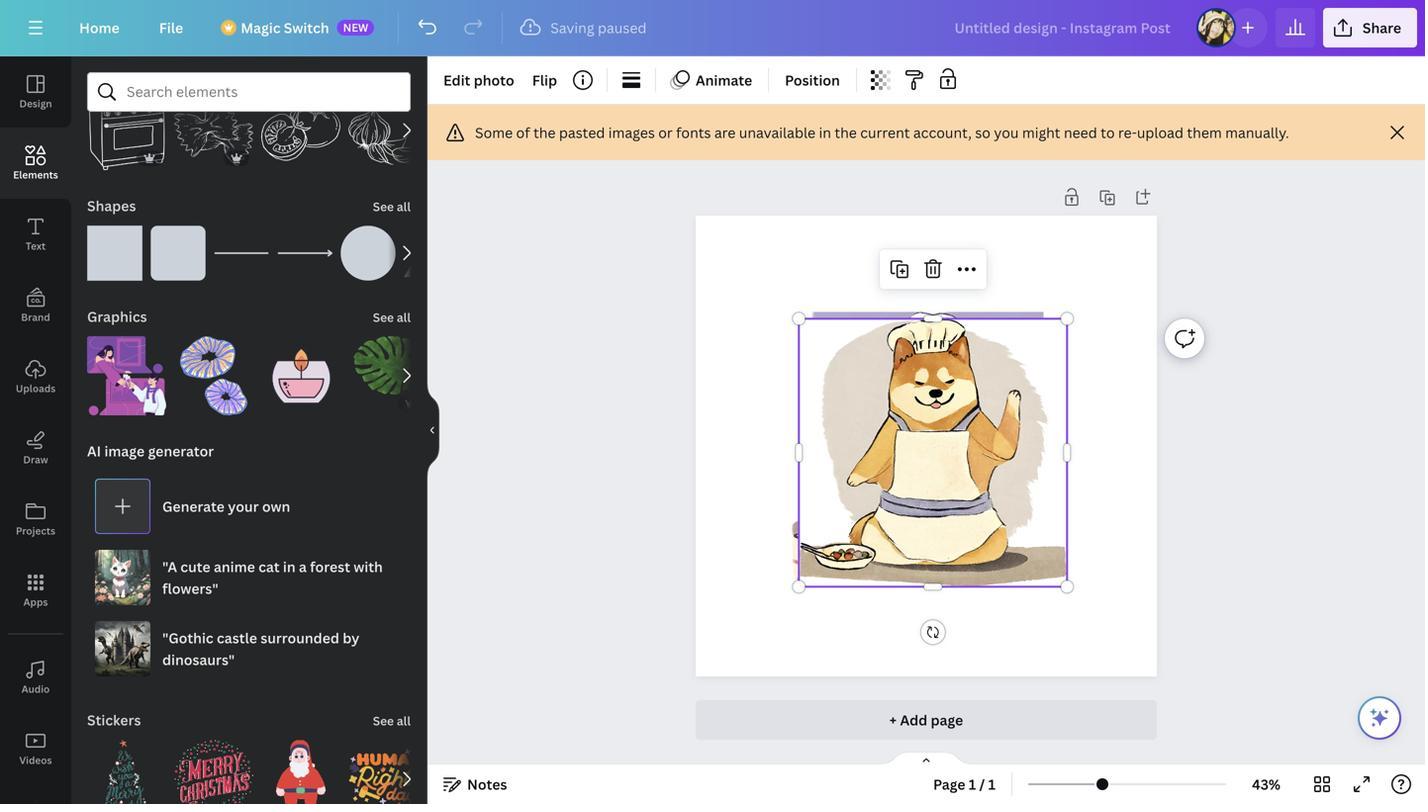 Task type: vqa. For each thing, say whether or not it's contained in the screenshot.
THE FILE
yes



Task type: locate. For each thing, give the bounding box(es) containing it.
generate your own
[[162, 497, 290, 516]]

flip button
[[524, 64, 565, 96]]

0 vertical spatial see
[[373, 199, 394, 215]]

0 horizontal spatial 1
[[969, 776, 976, 795]]

projects button
[[0, 484, 71, 555]]

3 see all from the top
[[373, 713, 411, 730]]

add this line to the canvas image right rounded square image
[[214, 226, 269, 281]]

spa theme icon image
[[261, 337, 341, 416]]

by
[[343, 629, 360, 648]]

see for graphics
[[373, 309, 394, 326]]

switch
[[284, 18, 329, 37]]

1 left "/"
[[969, 776, 976, 795]]

2 see all from the top
[[373, 309, 411, 326]]

2 1 from the left
[[989, 776, 996, 795]]

animate button
[[664, 64, 760, 96]]

1 1 from the left
[[969, 776, 976, 795]]

triangle up image
[[404, 226, 459, 281]]

upload
[[1137, 123, 1184, 142]]

are
[[715, 123, 736, 142]]

see all button for graphics
[[371, 297, 413, 337]]

in right unavailable
[[819, 123, 832, 142]]

/
[[980, 776, 985, 795]]

0 horizontal spatial add this line to the canvas image
[[214, 226, 269, 281]]

saving
[[551, 18, 595, 37]]

3 see from the top
[[373, 713, 394, 730]]

white circle shape image
[[341, 226, 396, 281]]

design button
[[0, 56, 71, 128]]

elements
[[13, 168, 58, 182]]

hide image
[[427, 383, 440, 478]]

1 horizontal spatial 1
[[989, 776, 996, 795]]

1 the from the left
[[534, 123, 556, 142]]

2 vertical spatial see
[[373, 713, 394, 730]]

in left the a
[[283, 558, 296, 577]]

notes
[[467, 776, 507, 795]]

uploads button
[[0, 342, 71, 413]]

1 vertical spatial all
[[397, 309, 411, 326]]

see all
[[373, 199, 411, 215], [373, 309, 411, 326], [373, 713, 411, 730]]

flip
[[532, 71, 557, 90]]

to
[[1101, 123, 1115, 142]]

1 vertical spatial see all button
[[371, 297, 413, 337]]

vibrant coral stripes image
[[174, 337, 253, 416]]

3 all from the top
[[397, 713, 411, 730]]

need
[[1064, 123, 1098, 142]]

cute
[[180, 558, 211, 577]]

2 the from the left
[[835, 123, 857, 142]]

+ add page button
[[696, 701, 1157, 741]]

group
[[87, 91, 166, 170], [174, 91, 253, 170], [87, 214, 143, 281], [150, 214, 206, 281], [341, 214, 396, 281], [87, 325, 166, 416], [174, 325, 253, 416], [261, 337, 341, 416], [348, 337, 428, 416], [174, 729, 253, 805], [261, 729, 341, 805], [87, 741, 166, 805], [348, 741, 428, 805]]

2 vertical spatial all
[[397, 713, 411, 730]]

add this line to the canvas image
[[214, 226, 269, 281], [277, 226, 333, 281]]

home link
[[63, 8, 135, 48]]

with
[[354, 558, 383, 577]]

surrounded
[[261, 629, 339, 648]]

0 vertical spatial in
[[819, 123, 832, 142]]

1 right "/"
[[989, 776, 996, 795]]

videos
[[19, 754, 52, 768]]

generator
[[148, 442, 214, 461]]

monstera leaf watercolor image
[[348, 337, 428, 416]]

see all button
[[371, 186, 413, 226], [371, 297, 413, 337], [371, 701, 413, 741]]

castle
[[217, 629, 257, 648]]

0 vertical spatial see all
[[373, 199, 411, 215]]

add this line to the canvas image left white circle shape image
[[277, 226, 333, 281]]

2 see all button from the top
[[371, 297, 413, 337]]

edit
[[444, 71, 471, 90]]

0 vertical spatial all
[[397, 199, 411, 215]]

all
[[397, 199, 411, 215], [397, 309, 411, 326], [397, 713, 411, 730]]

flowers"
[[162, 580, 218, 598]]

page
[[931, 711, 964, 730]]

design
[[19, 97, 52, 110]]

1 vertical spatial in
[[283, 558, 296, 577]]

1 see from the top
[[373, 199, 394, 215]]

edit photo
[[444, 71, 515, 90]]

forest
[[310, 558, 350, 577]]

1 vertical spatial see
[[373, 309, 394, 326]]

some of the pasted images or fonts are unavailable in the current account, so you might need to re-upload them manually.
[[475, 123, 1290, 142]]

43%
[[1253, 776, 1281, 795]]

own
[[262, 497, 290, 516]]

1
[[969, 776, 976, 795], [989, 776, 996, 795]]

apps button
[[0, 555, 71, 627]]

a
[[299, 558, 307, 577]]

see
[[373, 199, 394, 215], [373, 309, 394, 326], [373, 713, 394, 730]]

the
[[534, 123, 556, 142], [835, 123, 857, 142]]

3 see all button from the top
[[371, 701, 413, 741]]

0 horizontal spatial the
[[534, 123, 556, 142]]

2 vertical spatial see all
[[373, 713, 411, 730]]

0 horizontal spatial in
[[283, 558, 296, 577]]

in
[[819, 123, 832, 142], [283, 558, 296, 577]]

1 vertical spatial see all
[[373, 309, 411, 326]]

projects
[[16, 525, 55, 538]]

1 add this line to the canvas image from the left
[[214, 226, 269, 281]]

anime
[[214, 558, 255, 577]]

apps
[[23, 596, 48, 609]]

shapes
[[87, 197, 136, 215]]

manually.
[[1226, 123, 1290, 142]]

all for shapes
[[397, 199, 411, 215]]

2 vertical spatial see all button
[[371, 701, 413, 741]]

1 all from the top
[[397, 199, 411, 215]]

0 vertical spatial see all button
[[371, 186, 413, 226]]

"a
[[162, 558, 177, 577]]

all for stickers
[[397, 713, 411, 730]]

you
[[994, 123, 1019, 142]]

unavailable
[[739, 123, 816, 142]]

the right of
[[534, 123, 556, 142]]

audio
[[21, 683, 50, 696]]

in inside '"a cute anime cat in a forest with flowers"'
[[283, 558, 296, 577]]

2 see from the top
[[373, 309, 394, 326]]

1 see all button from the top
[[371, 186, 413, 226]]

1 horizontal spatial in
[[819, 123, 832, 142]]

1 horizontal spatial add this line to the canvas image
[[277, 226, 333, 281]]

elements button
[[0, 128, 71, 199]]

1 see all from the top
[[373, 199, 411, 215]]

add
[[900, 711, 928, 730]]

couple having a virtual date image
[[87, 337, 166, 416]]

Design title text field
[[939, 8, 1189, 48]]

the left current
[[835, 123, 857, 142]]

1 horizontal spatial the
[[835, 123, 857, 142]]

2 all from the top
[[397, 309, 411, 326]]



Task type: describe. For each thing, give the bounding box(es) containing it.
+
[[890, 711, 897, 730]]

edit photo button
[[436, 64, 522, 96]]

saving paused
[[551, 18, 647, 37]]

+ add page
[[890, 711, 964, 730]]

text button
[[0, 199, 71, 270]]

draw
[[23, 453, 48, 467]]

pasted
[[559, 123, 605, 142]]

draw button
[[0, 413, 71, 484]]

brand button
[[0, 270, 71, 342]]

of
[[516, 123, 530, 142]]

fonts
[[676, 123, 711, 142]]

photo
[[474, 71, 515, 90]]

image
[[104, 442, 145, 461]]

new
[[343, 20, 368, 35]]

see all button for shapes
[[371, 186, 413, 226]]

side panel tab list
[[0, 56, 71, 805]]

paused
[[598, 18, 647, 37]]

Search elements search field
[[127, 73, 371, 111]]

see all for stickers
[[373, 713, 411, 730]]

so
[[976, 123, 991, 142]]

2 add this line to the canvas image from the left
[[277, 226, 333, 281]]

square image
[[87, 226, 143, 281]]

text
[[26, 240, 46, 253]]

canva assistant image
[[1368, 707, 1392, 731]]

shapes button
[[85, 186, 138, 226]]

show pages image
[[879, 751, 974, 767]]

magic switch
[[241, 18, 329, 37]]

position button
[[777, 64, 848, 96]]

might
[[1023, 123, 1061, 142]]

see for shapes
[[373, 199, 394, 215]]

animate
[[696, 71, 753, 90]]

see all for graphics
[[373, 309, 411, 326]]

magic
[[241, 18, 281, 37]]

current
[[861, 123, 910, 142]]

share button
[[1324, 8, 1418, 48]]

all for graphics
[[397, 309, 411, 326]]

file
[[159, 18, 183, 37]]

stickers
[[87, 711, 141, 730]]

notes button
[[436, 769, 515, 801]]

ai image generator
[[87, 442, 214, 461]]

file button
[[143, 8, 199, 48]]

or
[[659, 123, 673, 142]]

generate
[[162, 497, 225, 516]]

videos button
[[0, 714, 71, 785]]

graphics button
[[85, 297, 149, 337]]

your
[[228, 497, 259, 516]]

them
[[1187, 123, 1222, 142]]

cat
[[259, 558, 280, 577]]

43% button
[[1235, 769, 1299, 801]]

page 1 / 1
[[934, 776, 996, 795]]

home
[[79, 18, 120, 37]]

images
[[609, 123, 655, 142]]

main menu bar
[[0, 0, 1426, 56]]

re-
[[1119, 123, 1137, 142]]

some
[[475, 123, 513, 142]]

account,
[[914, 123, 972, 142]]

see for stickers
[[373, 713, 394, 730]]

page
[[934, 776, 966, 795]]

ai
[[87, 442, 101, 461]]

audio button
[[0, 643, 71, 714]]

rounded square image
[[150, 226, 206, 281]]

"gothic
[[162, 629, 214, 648]]

"gothic castle surrounded by dinosaurs"
[[162, 629, 360, 670]]

see all button for stickers
[[371, 701, 413, 741]]

graphics
[[87, 307, 147, 326]]

share
[[1363, 18, 1402, 37]]

uploads
[[16, 382, 56, 396]]

saving paused status
[[511, 16, 657, 40]]

dinosaurs"
[[162, 651, 235, 670]]

stickers button
[[85, 701, 143, 741]]

brand
[[21, 311, 50, 324]]

"a cute anime cat in a forest with flowers"
[[162, 558, 383, 598]]

see all for shapes
[[373, 199, 411, 215]]

position
[[785, 71, 840, 90]]



